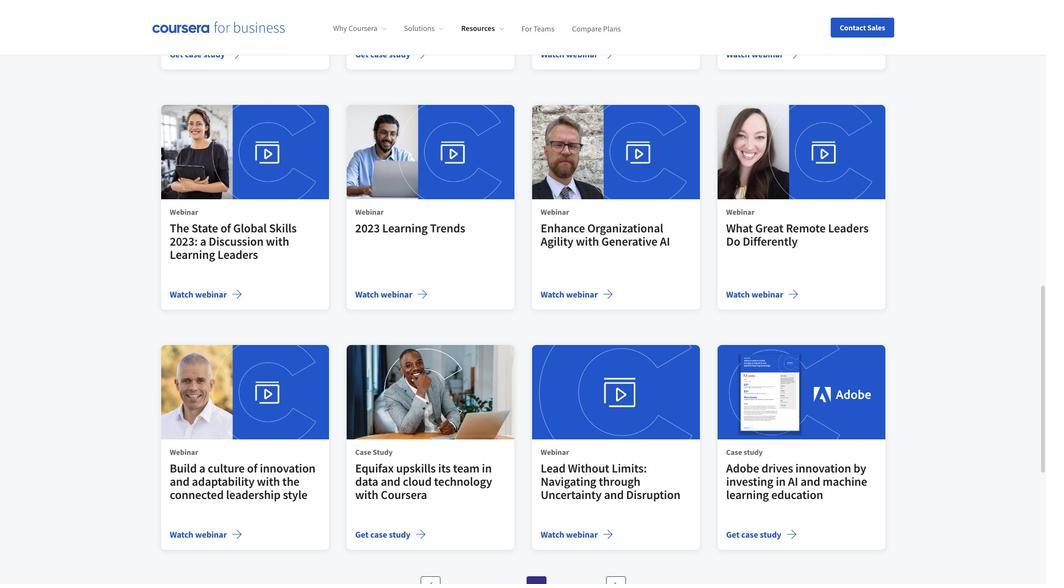 Task type: describe. For each thing, give the bounding box(es) containing it.
watch for lead without limits: navigating through uncertainty and disruption
[[541, 529, 565, 540]]

navigating
[[541, 474, 597, 489]]

innovation inside webinar build a culture of innovation and adaptability with the connected leadership style
[[260, 461, 316, 476]]

why coursera
[[333, 23, 378, 33]]

enhance
[[541, 221, 585, 236]]

watch webinar button for enhance organizational agility with generative ai
[[541, 288, 613, 301]]

leadership
[[226, 487, 281, 503]]

drives
[[762, 461, 793, 476]]

through
[[599, 474, 641, 489]]

get down learning
[[726, 529, 740, 540]]

2023
[[355, 221, 380, 236]]

for teams link
[[522, 23, 555, 33]]

generative
[[602, 234, 658, 249]]

disruption
[[626, 487, 681, 503]]

study
[[373, 447, 393, 457]]

resources link
[[461, 23, 504, 33]]

state
[[192, 221, 218, 236]]

without
[[568, 461, 610, 476]]

2 watch webinar link from the left
[[718, 0, 885, 70]]

2 get case study link from the left
[[346, 0, 514, 70]]

get down the coursera for business image
[[170, 49, 183, 60]]

innovation inside case study adobe drives innovation by investing in ai and machine learning education
[[796, 461, 851, 476]]

culture
[[208, 461, 245, 476]]

technology
[[434, 474, 492, 489]]

adobe
[[726, 461, 759, 476]]

of inside webinar the state of global skills 2023: a discussion with learning leaders
[[221, 221, 231, 236]]

compare plans link
[[572, 23, 621, 33]]

the
[[170, 221, 189, 236]]

and inside webinar lead without limits: navigating through uncertainty and disruption
[[604, 487, 624, 503]]

coursera for business image
[[152, 22, 285, 33]]

equifax
[[355, 461, 394, 476]]

for teams
[[522, 23, 555, 33]]

watch webinar button for 2023 learning trends
[[355, 288, 428, 301]]

and inside webinar build a culture of innovation and adaptability with the connected leadership style
[[170, 474, 190, 489]]

of inside webinar build a culture of innovation and adaptability with the connected leadership style
[[247, 461, 258, 476]]

in inside case study adobe drives innovation by investing in ai and machine learning education
[[776, 474, 786, 489]]

study inside case study adobe drives innovation by investing in ai and machine learning education
[[744, 447, 763, 457]]

executive roundtable with coursera clo & vp image
[[346, 105, 514, 200]]

solutions
[[404, 23, 435, 33]]

leading through exponential change image
[[161, 345, 329, 440]]

watch webinar button for build a culture of innovation and adaptability with the connected leadership style
[[170, 528, 242, 541]]

ai inside case study adobe drives innovation by investing in ai and machine learning education
[[788, 474, 798, 489]]

with inside case study equifax upskills its team in data and cloud technology with coursera
[[355, 487, 379, 503]]

by
[[854, 461, 866, 476]]

watch for the state of global skills 2023: a discussion with learning leaders
[[170, 289, 193, 300]]

case down why coursera link
[[370, 49, 387, 60]]

great
[[755, 221, 784, 236]]

webinar lead without limits: navigating through uncertainty and disruption
[[541, 447, 681, 503]]

its
[[438, 461, 451, 476]]

learning inside webinar 2023 learning trends
[[382, 221, 428, 236]]

leaders inside webinar what great remote leaders do differently
[[828, 221, 869, 236]]

case down the coursera for business image
[[185, 49, 202, 60]]

discussion
[[209, 234, 264, 249]]

solutions link
[[404, 23, 444, 33]]

team
[[453, 461, 480, 476]]

adaptability
[[192, 474, 255, 489]]

for
[[522, 23, 532, 33]]

case study equifax upskills its team in data and cloud technology with coursera
[[355, 447, 492, 503]]

contact sales button
[[831, 17, 894, 37]]

limits:
[[612, 461, 647, 476]]

webinar for 2023 learning trends
[[381, 289, 412, 300]]

lead
[[541, 461, 566, 476]]

resources
[[461, 23, 495, 33]]

enhance organizational agility with generative ai image
[[532, 105, 700, 200]]

watch webinar for lead without limits: navigating through uncertainty and disruption
[[541, 529, 598, 540]]

get down 'data'
[[355, 529, 369, 540]]

webinar for enhance
[[541, 207, 569, 217]]

learning inside webinar the state of global skills 2023: a discussion with learning leaders
[[170, 247, 215, 262]]

watch webinar for build a culture of innovation and adaptability with the connected leadership style
[[170, 529, 227, 540]]

webinar resources card image
[[532, 345, 700, 440]]

webinar 2023 learning trends
[[355, 207, 465, 236]]

case down learning
[[741, 529, 758, 540]]

1 get case study link from the left
[[161, 0, 329, 70]]

with inside webinar the state of global skills 2023: a discussion with learning leaders
[[266, 234, 289, 249]]

2023:
[[170, 234, 198, 249]]

case down 'data'
[[370, 529, 387, 540]]

compare plans
[[572, 23, 621, 33]]

uncertainty
[[541, 487, 602, 503]]



Task type: vqa. For each thing, say whether or not it's contained in the screenshot.


Task type: locate. For each thing, give the bounding box(es) containing it.
webinar enhance organizational agility with generative ai
[[541, 207, 670, 249]]

get case study
[[170, 49, 225, 60], [355, 49, 411, 60], [355, 529, 411, 540], [726, 529, 782, 540]]

watch webinar for 2023 learning trends
[[355, 289, 412, 300]]

webinar up what
[[726, 207, 755, 217]]

watch for what great remote leaders do differently
[[726, 289, 750, 300]]

the
[[282, 474, 300, 489]]

cloud
[[403, 474, 432, 489]]

webinar up "the" on the left top
[[170, 207, 198, 217]]

1 innovation from the left
[[260, 461, 316, 476]]

leaders right remote
[[828, 221, 869, 236]]

watch webinar for enhance organizational agility with generative ai
[[541, 289, 598, 300]]

remote
[[786, 221, 826, 236]]

connected
[[170, 487, 224, 503]]

case left the study
[[355, 447, 371, 457]]

webinar up 2023
[[355, 207, 384, 217]]

investing
[[726, 474, 774, 489]]

coursera down the upskills
[[381, 487, 427, 503]]

1 horizontal spatial leaders
[[828, 221, 869, 236]]

coursera inside case study equifax upskills its team in data and cloud technology with coursera
[[381, 487, 427, 503]]

1 vertical spatial a
[[199, 461, 205, 476]]

get down why coursera link
[[355, 49, 369, 60]]

go to next page image
[[612, 582, 620, 584]]

watch for 2023 learning trends
[[355, 289, 379, 300]]

webinar the state of global skills 2023: a discussion with learning leaders
[[170, 207, 297, 262]]

case
[[355, 447, 371, 457], [726, 447, 742, 457]]

webinar inside webinar the state of global skills 2023: a discussion with learning leaders
[[170, 207, 198, 217]]

style
[[283, 487, 308, 503]]

adobe image
[[718, 345, 885, 440]]

organizational
[[587, 221, 664, 236]]

agility
[[541, 234, 574, 249]]

get case study button
[[170, 48, 241, 61], [355, 48, 426, 61], [355, 528, 426, 541], [726, 528, 797, 541]]

contact sales
[[840, 22, 885, 32]]

1 watch webinar link from the left
[[532, 0, 700, 70]]

webinar for the
[[170, 207, 198, 217]]

in inside case study equifax upskills its team in data and cloud technology with coursera
[[482, 461, 492, 476]]

a right "2023:"
[[200, 234, 206, 249]]

data
[[355, 474, 378, 489]]

1 horizontal spatial coursera
[[381, 487, 427, 503]]

plans
[[603, 23, 621, 33]]

skills based hiring image
[[346, 345, 514, 440]]

webinar for 2023
[[355, 207, 384, 217]]

webinar for build a culture of innovation and adaptability with the connected leadership style
[[195, 529, 227, 540]]

0 vertical spatial ai
[[660, 234, 670, 249]]

in right team
[[482, 461, 492, 476]]

differently
[[743, 234, 798, 249]]

machine
[[823, 474, 868, 489]]

learning
[[382, 221, 428, 236], [170, 247, 215, 262]]

1 horizontal spatial get case study link
[[346, 0, 514, 70]]

case up adobe
[[726, 447, 742, 457]]

learning
[[726, 487, 769, 503]]

watch webinar for what great remote leaders do differently
[[726, 289, 783, 300]]

1 vertical spatial ai
[[788, 474, 798, 489]]

with right "agility"
[[576, 234, 599, 249]]

with left the
[[257, 474, 280, 489]]

and left machine at the bottom of page
[[801, 474, 820, 489]]

compare
[[572, 23, 602, 33]]

what
[[726, 221, 753, 236]]

0 horizontal spatial of
[[221, 221, 231, 236]]

coursera
[[349, 23, 378, 33], [381, 487, 427, 503]]

and right 'data'
[[381, 474, 401, 489]]

why
[[333, 23, 347, 33]]

webinar
[[566, 49, 598, 60], [752, 49, 783, 60], [195, 289, 227, 300], [381, 289, 412, 300], [566, 289, 598, 300], [752, 289, 783, 300], [195, 529, 227, 540], [566, 529, 598, 540]]

watch webinar button
[[541, 48, 613, 61], [726, 48, 799, 61], [170, 288, 242, 301], [355, 288, 428, 301], [541, 288, 613, 301], [726, 288, 799, 301], [170, 528, 242, 541], [541, 528, 613, 541]]

skills
[[269, 221, 297, 236]]

2 innovation from the left
[[796, 461, 851, 476]]

ai inside webinar enhance organizational agility with generative ai
[[660, 234, 670, 249]]

webinar inside webinar build a culture of innovation and adaptability with the connected leadership style
[[170, 447, 198, 457]]

0 vertical spatial leaders
[[828, 221, 869, 236]]

and inside case study adobe drives innovation by investing in ai and machine learning education
[[801, 474, 820, 489]]

with inside webinar build a culture of innovation and adaptability with the connected leadership style
[[257, 474, 280, 489]]

watch webinar button for lead without limits: navigating through uncertainty and disruption
[[541, 528, 613, 541]]

0 horizontal spatial coursera
[[349, 23, 378, 33]]

webinar up enhance
[[541, 207, 569, 217]]

1 horizontal spatial ai
[[788, 474, 798, 489]]

learning right 2023
[[382, 221, 428, 236]]

study
[[204, 49, 225, 60], [389, 49, 411, 60], [744, 447, 763, 457], [389, 529, 411, 540], [760, 529, 782, 540]]

leaders down the "global"
[[218, 247, 258, 262]]

webinar inside webinar 2023 learning trends
[[355, 207, 384, 217]]

ai right investing
[[788, 474, 798, 489]]

webinar inside webinar what great remote leaders do differently
[[726, 207, 755, 217]]

0 horizontal spatial leaders
[[218, 247, 258, 262]]

of right state
[[221, 221, 231, 236]]

case inside case study equifax upskills its team in data and cloud technology with coursera
[[355, 447, 371, 457]]

and left adaptability
[[170, 474, 190, 489]]

teams
[[534, 23, 555, 33]]

webinar inside webinar lead without limits: navigating through uncertainty and disruption
[[541, 447, 569, 457]]

watch webinar for the state of global skills 2023: a discussion with learning leaders
[[170, 289, 227, 300]]

1 case from the left
[[355, 447, 371, 457]]

a inside webinar the state of global skills 2023: a discussion with learning leaders
[[200, 234, 206, 249]]

get
[[170, 49, 183, 60], [355, 49, 369, 60], [355, 529, 369, 540], [726, 529, 740, 540]]

learning down state
[[170, 247, 215, 262]]

case inside case study adobe drives innovation by investing in ai and machine learning education
[[726, 447, 742, 457]]

watch for build a culture of innovation and adaptability with the connected leadership style
[[170, 529, 193, 540]]

0 horizontal spatial ai
[[660, 234, 670, 249]]

webinar build a culture of innovation and adaptability with the connected leadership style
[[170, 447, 316, 503]]

1 vertical spatial learning
[[170, 247, 215, 262]]

webinar inside webinar enhance organizational agility with generative ai
[[541, 207, 569, 217]]

watch webinar
[[541, 49, 598, 60], [726, 49, 783, 60], [170, 289, 227, 300], [355, 289, 412, 300], [541, 289, 598, 300], [726, 289, 783, 300], [170, 529, 227, 540], [541, 529, 598, 540]]

upskills
[[396, 461, 436, 476]]

state of global skills 2023 image
[[161, 105, 329, 200]]

leaders inside webinar the state of global skills 2023: a discussion with learning leaders
[[218, 247, 258, 262]]

trends
[[430, 221, 465, 236]]

a
[[200, 234, 206, 249], [199, 461, 205, 476]]

in
[[482, 461, 492, 476], [776, 474, 786, 489]]

coursera right why
[[349, 23, 378, 33]]

webinar for what great remote leaders do differently
[[752, 289, 783, 300]]

1 horizontal spatial innovation
[[796, 461, 851, 476]]

2 case from the left
[[726, 447, 742, 457]]

0 vertical spatial learning
[[382, 221, 428, 236]]

1 vertical spatial of
[[247, 461, 258, 476]]

0 horizontal spatial case
[[355, 447, 371, 457]]

1 horizontal spatial learning
[[382, 221, 428, 236]]

0 horizontal spatial learning
[[170, 247, 215, 262]]

ai
[[660, 234, 670, 249], [788, 474, 798, 489]]

0 horizontal spatial watch webinar link
[[532, 0, 700, 70]]

1 horizontal spatial of
[[247, 461, 258, 476]]

and
[[170, 474, 190, 489], [381, 474, 401, 489], [801, 474, 820, 489], [604, 487, 624, 503]]

go to previous page image
[[426, 582, 435, 584]]

0 horizontal spatial in
[[482, 461, 492, 476]]

0 vertical spatial a
[[200, 234, 206, 249]]

watch
[[541, 49, 565, 60], [726, 49, 750, 60], [170, 289, 193, 300], [355, 289, 379, 300], [541, 289, 565, 300], [726, 289, 750, 300], [170, 529, 193, 540], [541, 529, 565, 540]]

in right investing
[[776, 474, 786, 489]]

1 horizontal spatial watch webinar link
[[718, 0, 885, 70]]

watch webinar button for the state of global skills 2023: a discussion with learning leaders
[[170, 288, 242, 301]]

case
[[185, 49, 202, 60], [370, 49, 387, 60], [370, 529, 387, 540], [741, 529, 758, 540]]

a right the build
[[199, 461, 205, 476]]

webinar what great remote leaders do differently
[[726, 207, 869, 249]]

0 vertical spatial coursera
[[349, 23, 378, 33]]

case for equifax upskills its team in data and cloud technology with coursera
[[355, 447, 371, 457]]

innovation left the by
[[796, 461, 851, 476]]

sales
[[868, 22, 885, 32]]

0 vertical spatial of
[[221, 221, 231, 236]]

with right discussion
[[266, 234, 289, 249]]

build
[[170, 461, 197, 476]]

webinar for enhance organizational agility with generative ai
[[566, 289, 598, 300]]

webinar for lead without limits: navigating through uncertainty and disruption
[[566, 529, 598, 540]]

webinar up the build
[[170, 447, 198, 457]]

1 horizontal spatial case
[[726, 447, 742, 457]]

webinar for build
[[170, 447, 198, 457]]

webinar for what
[[726, 207, 755, 217]]

get case study link
[[161, 0, 329, 70], [346, 0, 514, 70]]

of
[[221, 221, 231, 236], [247, 461, 258, 476]]

ai right generative
[[660, 234, 670, 249]]

webinar for lead
[[541, 447, 569, 457]]

with
[[266, 234, 289, 249], [576, 234, 599, 249], [257, 474, 280, 489], [355, 487, 379, 503]]

why coursera link
[[333, 23, 386, 33]]

1 vertical spatial coursera
[[381, 487, 427, 503]]

what great remote leaders do differently image
[[718, 105, 885, 200]]

innovation up style on the bottom of the page
[[260, 461, 316, 476]]

with inside webinar enhance organizational agility with generative ai
[[576, 234, 599, 249]]

contact
[[840, 22, 866, 32]]

1 horizontal spatial in
[[776, 474, 786, 489]]

watch webinar button for what great remote leaders do differently
[[726, 288, 799, 301]]

1 vertical spatial leaders
[[218, 247, 258, 262]]

and down limits:
[[604, 487, 624, 503]]

education
[[772, 487, 823, 503]]

do
[[726, 234, 741, 249]]

webinar up 'lead'
[[541, 447, 569, 457]]

with down equifax
[[355, 487, 379, 503]]

watch for enhance organizational agility with generative ai
[[541, 289, 565, 300]]

innovation
[[260, 461, 316, 476], [796, 461, 851, 476]]

case for adobe drives innovation by investing in ai and machine learning education
[[726, 447, 742, 457]]

leaders
[[828, 221, 869, 236], [218, 247, 258, 262]]

0 horizontal spatial innovation
[[260, 461, 316, 476]]

a inside webinar build a culture of innovation and adaptability with the connected leadership style
[[199, 461, 205, 476]]

webinar for the state of global skills 2023: a discussion with learning leaders
[[195, 289, 227, 300]]

case study adobe drives innovation by investing in ai and machine learning education
[[726, 447, 868, 503]]

and inside case study equifax upskills its team in data and cloud technology with coursera
[[381, 474, 401, 489]]

global
[[233, 221, 267, 236]]

webinar
[[170, 207, 198, 217], [355, 207, 384, 217], [541, 207, 569, 217], [726, 207, 755, 217], [170, 447, 198, 457], [541, 447, 569, 457]]

0 horizontal spatial get case study link
[[161, 0, 329, 70]]

watch webinar link
[[532, 0, 700, 70], [718, 0, 885, 70]]

of right culture
[[247, 461, 258, 476]]



